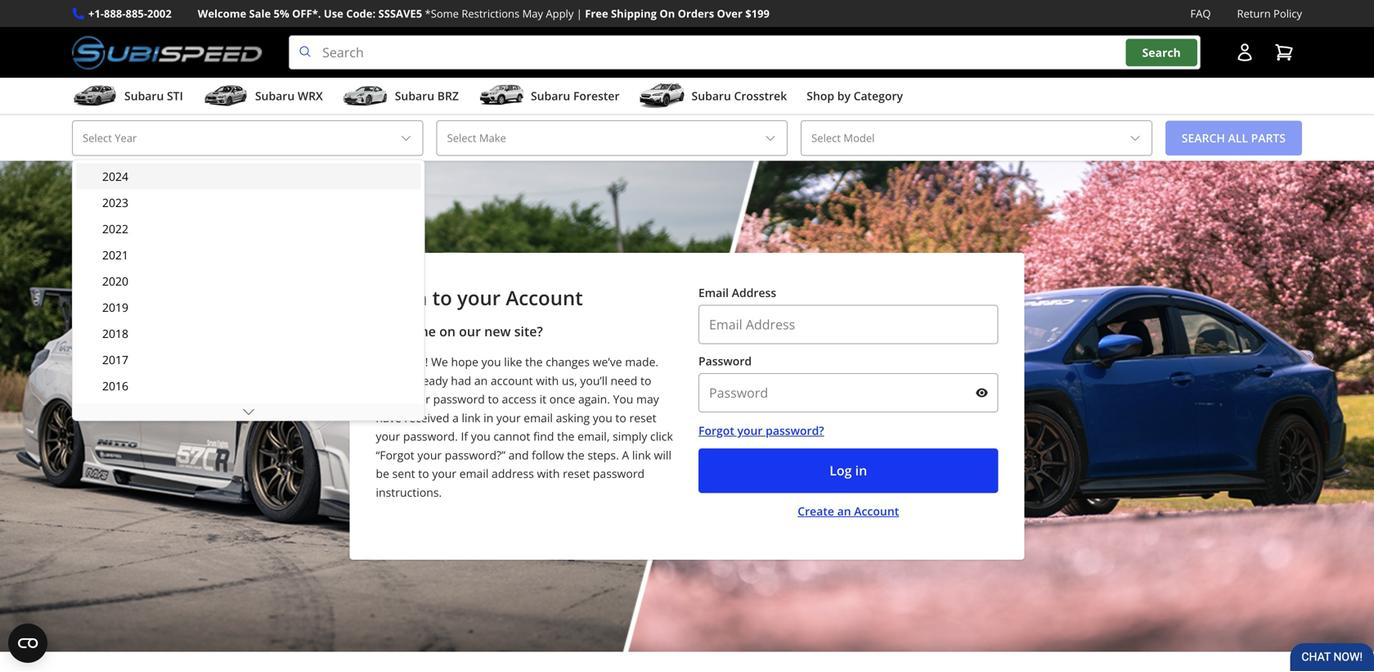 Task type: locate. For each thing, give the bounding box(es) containing it.
reset
[[376, 391, 403, 407], [630, 410, 657, 425], [563, 466, 590, 481]]

0 vertical spatial an
[[475, 373, 488, 388]]

1 horizontal spatial if
[[461, 429, 468, 444]]

password
[[433, 391, 485, 407], [593, 466, 645, 481]]

find
[[534, 429, 554, 444]]

reset down may
[[630, 410, 657, 425]]

|
[[577, 6, 583, 21]]

to up on
[[433, 284, 452, 311]]

885-
[[126, 6, 147, 21]]

0 vertical spatial if
[[376, 373, 383, 388]]

email down it
[[524, 410, 553, 425]]

search input field
[[289, 35, 1201, 70]]

1 vertical spatial in
[[856, 462, 868, 479]]

0 vertical spatial in
[[484, 410, 494, 425]]

policy
[[1274, 6, 1303, 21]]

1 horizontal spatial reset
[[563, 466, 590, 481]]

0 horizontal spatial reset
[[376, 391, 403, 407]]

1 horizontal spatial account
[[855, 503, 900, 519]]

option
[[76, 399, 421, 425]]

in right a
[[484, 410, 494, 425]]

simply
[[613, 429, 648, 444]]

off*.
[[292, 6, 321, 21]]

reset down steps. at the bottom
[[563, 466, 590, 481]]

if up "password?""
[[461, 429, 468, 444]]

forgot your password? log in
[[699, 423, 868, 479]]

2024
[[102, 169, 129, 184]]

1 vertical spatial reset
[[630, 410, 657, 425]]

shipping
[[611, 6, 657, 21]]

the down email, at the left
[[567, 447, 585, 463]]

an right had
[[475, 373, 488, 388]]

you down welcome!
[[386, 373, 406, 388]]

1 vertical spatial if
[[461, 429, 468, 444]]

use
[[324, 6, 344, 21]]

create an account link
[[798, 503, 900, 519]]

0 vertical spatial account
[[506, 284, 583, 311]]

0 horizontal spatial account
[[506, 284, 583, 311]]

1 vertical spatial an
[[838, 503, 852, 519]]

the
[[526, 354, 543, 370], [557, 429, 575, 444], [567, 447, 585, 463]]

0 horizontal spatial an
[[475, 373, 488, 388]]

with down follow
[[537, 466, 560, 481]]

will
[[654, 447, 672, 463]]

1 vertical spatial link
[[633, 447, 651, 463]]

list box containing 2024
[[72, 159, 425, 671]]

1 horizontal spatial password
[[593, 466, 645, 481]]

if down welcome!
[[376, 373, 383, 388]]

the down asking
[[557, 429, 575, 444]]

return policy
[[1238, 6, 1303, 21]]

your right forgot
[[738, 423, 763, 438]]

2017
[[102, 352, 129, 367]]

instructions.
[[376, 484, 442, 500]]

free
[[585, 6, 609, 21]]

you'll
[[581, 373, 608, 388]]

email down "password?""
[[460, 466, 489, 481]]

0 vertical spatial email
[[524, 410, 553, 425]]

faq
[[1191, 6, 1212, 21]]

with up it
[[536, 373, 559, 388]]

an right create
[[838, 503, 852, 519]]

sale
[[249, 6, 271, 21]]

need
[[611, 373, 638, 388]]

if
[[376, 373, 383, 388], [461, 429, 468, 444]]

to
[[433, 284, 452, 311], [641, 373, 652, 388], [488, 391, 499, 407], [616, 410, 627, 425], [418, 466, 429, 481]]

your
[[458, 284, 501, 311], [406, 391, 430, 407], [497, 410, 521, 425], [738, 423, 763, 438], [376, 429, 400, 444], [418, 447, 442, 463], [432, 466, 457, 481]]

in inside forgot your password? log in
[[856, 462, 868, 479]]

2018
[[102, 326, 129, 341]]

faq link
[[1191, 5, 1212, 22]]

2 horizontal spatial reset
[[630, 410, 657, 425]]

0 vertical spatial with
[[536, 373, 559, 388]]

account down log in button
[[855, 503, 900, 519]]

restrictions
[[462, 6, 520, 21]]

in
[[484, 410, 494, 425], [856, 462, 868, 479]]

+1-888-885-2002 link
[[88, 5, 172, 22]]

account up site?
[[506, 284, 583, 311]]

to down you
[[616, 410, 627, 425]]

0 horizontal spatial email
[[460, 466, 489, 481]]

with
[[536, 373, 559, 388], [537, 466, 560, 481]]

password
[[699, 353, 752, 369]]

to left access in the bottom of the page
[[488, 391, 499, 407]]

list box
[[72, 159, 425, 671]]

account
[[506, 284, 583, 311], [855, 503, 900, 519]]

0 horizontal spatial in
[[484, 410, 494, 425]]

your up our
[[458, 284, 501, 311]]

password down a
[[593, 466, 645, 481]]

received
[[405, 410, 450, 425]]

you down again.
[[593, 410, 613, 425]]

hope
[[451, 354, 479, 370]]

an inside welcome! we hope you like the changes we've made. if you already had an account with us, you'll need to reset your password to access it once again. you may have received a link in your email asking you to reset your password. if you cannot find the email, simply click "forgot your password?" and follow the steps. a link will be sent to your email address with reset password instructions.
[[475, 373, 488, 388]]

1 horizontal spatial in
[[856, 462, 868, 479]]

made.
[[626, 354, 659, 370]]

the right the like
[[526, 354, 543, 370]]

you
[[482, 354, 501, 370], [386, 373, 406, 388], [593, 410, 613, 425], [471, 429, 491, 444]]

+1-
[[88, 6, 104, 21]]

email
[[524, 410, 553, 425], [460, 466, 489, 481]]

in right the "log"
[[856, 462, 868, 479]]

password?
[[766, 423, 825, 438]]

your down 'password.'
[[418, 447, 442, 463]]

account
[[491, 373, 533, 388]]

you
[[613, 391, 634, 407]]

your down "password?""
[[432, 466, 457, 481]]

1 horizontal spatial email
[[524, 410, 553, 425]]

like
[[504, 354, 523, 370]]

our
[[459, 323, 481, 340]]

password down had
[[433, 391, 485, 407]]

888-
[[104, 6, 126, 21]]

0 horizontal spatial link
[[462, 410, 481, 425]]

reset up the have
[[376, 391, 403, 407]]

link
[[462, 410, 481, 425], [633, 447, 651, 463]]

a
[[453, 410, 459, 425]]

group
[[76, 163, 421, 671]]

5%
[[274, 6, 289, 21]]

0 vertical spatial password
[[433, 391, 485, 407]]

0 horizontal spatial password
[[433, 391, 485, 407]]

on
[[660, 6, 675, 21]]



Task type: vqa. For each thing, say whether or not it's contained in the screenshot.
WRX to the left
no



Task type: describe. For each thing, give the bounding box(es) containing it.
time
[[407, 323, 436, 340]]

return policy link
[[1238, 5, 1303, 22]]

0 horizontal spatial if
[[376, 373, 383, 388]]

already
[[409, 373, 448, 388]]

Email Address text field
[[699, 305, 999, 344]]

sent
[[392, 466, 416, 481]]

"forgot
[[376, 447, 415, 463]]

1 vertical spatial account
[[855, 503, 900, 519]]

*some
[[425, 6, 459, 21]]

create
[[798, 503, 835, 519]]

site?
[[515, 323, 543, 340]]

cannot
[[494, 429, 531, 444]]

2019
[[102, 300, 129, 315]]

again.
[[579, 391, 610, 407]]

first
[[376, 323, 404, 340]]

your up the cannot
[[497, 410, 521, 425]]

1 vertical spatial with
[[537, 466, 560, 481]]

0 vertical spatial reset
[[376, 391, 403, 407]]

on
[[440, 323, 456, 340]]

it
[[540, 391, 547, 407]]

create an account
[[798, 503, 900, 519]]

may
[[523, 6, 543, 21]]

welcome
[[198, 6, 246, 21]]

2016
[[102, 378, 129, 394]]

open widget image
[[8, 624, 47, 663]]

code:
[[346, 6, 376, 21]]

over
[[717, 6, 743, 21]]

log
[[830, 462, 852, 479]]

welcome!
[[376, 354, 428, 370]]

forgot
[[699, 423, 735, 438]]

new
[[485, 323, 511, 340]]

welcome sale 5% off*. use code: sssave5 *some restrictions may apply | free shipping on orders over $199
[[198, 6, 770, 21]]

0 vertical spatial link
[[462, 410, 481, 425]]

2 vertical spatial the
[[567, 447, 585, 463]]

+1-888-885-2002
[[88, 6, 172, 21]]

we've
[[593, 354, 623, 370]]

2002
[[147, 6, 172, 21]]

first time on our new site?
[[376, 323, 543, 340]]

email,
[[578, 429, 610, 444]]

orders
[[678, 6, 715, 21]]

access
[[502, 391, 537, 407]]

password?"
[[445, 447, 506, 463]]

apply
[[546, 6, 574, 21]]

address
[[492, 466, 534, 481]]

1 vertical spatial the
[[557, 429, 575, 444]]

1 vertical spatial email
[[460, 466, 489, 481]]

asking
[[556, 410, 590, 425]]

changes
[[546, 354, 590, 370]]

password.
[[403, 429, 458, 444]]

1 horizontal spatial link
[[633, 447, 651, 463]]

login
[[376, 284, 428, 311]]

2020
[[102, 273, 129, 289]]

address
[[732, 285, 777, 300]]

2022
[[102, 221, 129, 237]]

have
[[376, 410, 402, 425]]

may
[[637, 391, 659, 407]]

we
[[431, 354, 448, 370]]

a
[[622, 447, 630, 463]]

Password password field
[[699, 373, 999, 413]]

1 horizontal spatial an
[[838, 503, 852, 519]]

login to your account
[[376, 284, 583, 311]]

be
[[376, 466, 390, 481]]

your down the have
[[376, 429, 400, 444]]

$199
[[746, 6, 770, 21]]

2 vertical spatial reset
[[563, 466, 590, 481]]

forgot your password? link
[[699, 422, 999, 439]]

return
[[1238, 6, 1272, 21]]

had
[[451, 373, 472, 388]]

in inside welcome! we hope you like the changes we've made. if you already had an account with us, you'll need to reset your password to access it once again. you may have received a link in your email asking you to reset your password. if you cannot find the email, simply click "forgot your password?" and follow the steps. a link will be sent to your email address with reset password instructions.
[[484, 410, 494, 425]]

group containing 2024
[[76, 163, 421, 671]]

click
[[651, 429, 673, 444]]

log in button
[[699, 449, 999, 493]]

2021
[[102, 247, 129, 263]]

your up received
[[406, 391, 430, 407]]

you left the like
[[482, 354, 501, 370]]

search
[[1143, 45, 1182, 60]]

to right sent
[[418, 466, 429, 481]]

steps.
[[588, 447, 619, 463]]

email address
[[699, 285, 777, 300]]

us,
[[562, 373, 578, 388]]

to up may
[[641, 373, 652, 388]]

follow
[[532, 447, 564, 463]]

search button
[[1127, 39, 1198, 66]]

once
[[550, 391, 576, 407]]

you up "password?""
[[471, 429, 491, 444]]

0 vertical spatial the
[[526, 354, 543, 370]]

1 vertical spatial password
[[593, 466, 645, 481]]

your inside forgot your password? log in
[[738, 423, 763, 438]]

welcome! we hope you like the changes we've made. if you already had an account with us, you'll need to reset your password to access it once again. you may have received a link in your email asking you to reset your password. if you cannot find the email, simply click "forgot your password?" and follow the steps. a link will be sent to your email address with reset password instructions.
[[376, 354, 673, 500]]

and
[[509, 447, 529, 463]]



